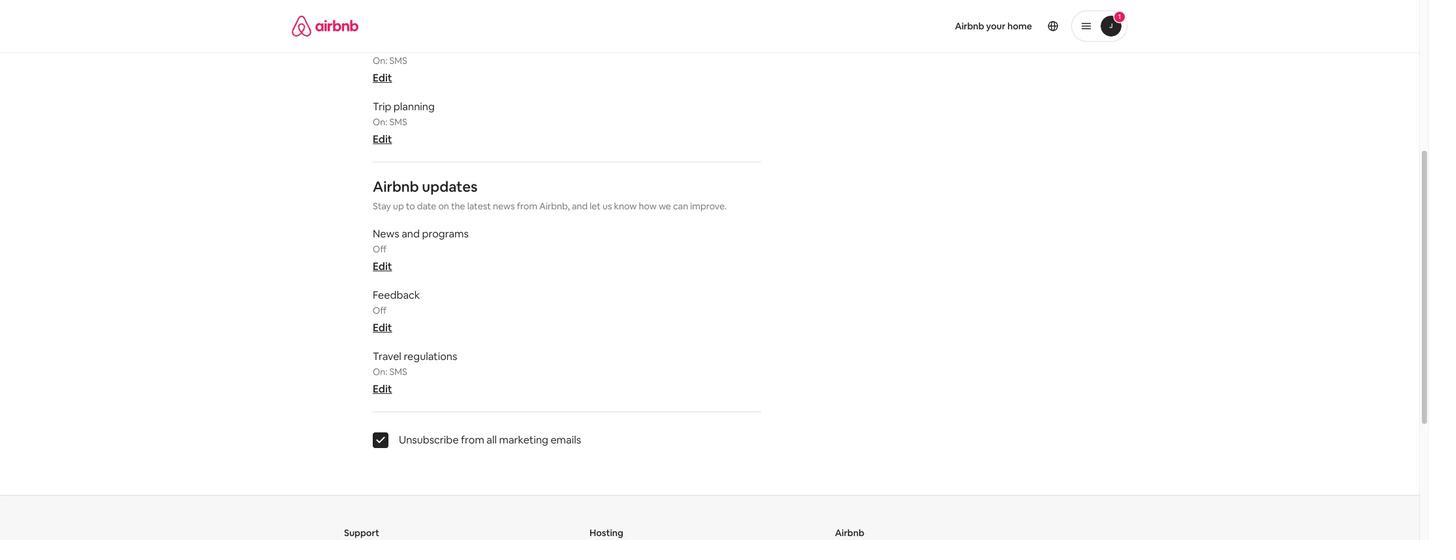 Task type: vqa. For each thing, say whether or not it's contained in the screenshot.
Edit in the News and programs Off Edit
yes



Task type: describe. For each thing, give the bounding box(es) containing it.
offers and updates tab panel
[[373, 0, 762, 464]]

programs
[[422, 227, 469, 241]]

edit inside 'inspiration and offers on: sms edit'
[[373, 71, 392, 85]]

the
[[451, 201, 465, 212]]

off inside "feedback off edit"
[[373, 305, 387, 317]]

all
[[487, 434, 497, 447]]

feedback
[[373, 289, 420, 302]]

unsubscribe
[[399, 434, 459, 447]]

airbnb your home link
[[947, 12, 1040, 40]]

1
[[1119, 12, 1121, 21]]

home
[[1008, 20, 1033, 32]]

on: for travel
[[373, 366, 388, 378]]

sms inside 'inspiration and offers on: sms edit'
[[390, 55, 407, 67]]

off inside news and programs off edit
[[373, 244, 387, 255]]

airbnb your home
[[955, 20, 1033, 32]]

hosting
[[590, 528, 624, 539]]

how
[[639, 201, 657, 212]]

from inside airbnb updates stay up to date on the latest news from airbnb, and let us know how we can improve.
[[517, 201, 538, 212]]

we
[[659, 201, 671, 212]]

us
[[603, 201, 612, 212]]

edit for trip
[[373, 133, 392, 146]]

inspiration and offers on: sms edit
[[373, 39, 474, 85]]

on
[[438, 201, 449, 212]]

support
[[344, 528, 379, 539]]

up
[[393, 201, 404, 212]]

emails
[[551, 434, 581, 447]]

unsubscribe from all marketing emails
[[399, 434, 581, 447]]

trip planning on: sms edit
[[373, 100, 435, 146]]

offers
[[446, 39, 474, 52]]

sms for regulations
[[390, 366, 407, 378]]

know
[[614, 201, 637, 212]]

marketing
[[499, 434, 549, 447]]

1 vertical spatial from
[[461, 434, 484, 447]]

let
[[590, 201, 601, 212]]

edit inside "feedback off edit"
[[373, 321, 392, 335]]

date
[[417, 201, 436, 212]]

travel regulations on: sms edit
[[373, 350, 457, 396]]



Task type: locate. For each thing, give the bounding box(es) containing it.
regulations
[[404, 350, 457, 364]]

1 horizontal spatial from
[[517, 201, 538, 212]]

0 vertical spatial airbnb
[[955, 20, 985, 32]]

edit down trip
[[373, 133, 392, 146]]

1 vertical spatial off
[[373, 305, 387, 317]]

stay
[[373, 201, 391, 212]]

1 horizontal spatial airbnb
[[835, 528, 865, 539]]

and inside news and programs off edit
[[402, 227, 420, 241]]

can
[[673, 201, 688, 212]]

on: inside travel regulations on: sms edit
[[373, 366, 388, 378]]

0 horizontal spatial airbnb
[[373, 178, 419, 196]]

on: down travel
[[373, 366, 388, 378]]

updates
[[422, 178, 478, 196]]

airbnb inside airbnb updates stay up to date on the latest news from airbnb, and let us know how we can improve.
[[373, 178, 419, 196]]

1 on: from the top
[[373, 55, 388, 67]]

edit button down travel
[[373, 383, 392, 396]]

edit button down trip
[[373, 133, 392, 146]]

airbnb for your
[[955, 20, 985, 32]]

edit button for travel
[[373, 383, 392, 396]]

and inside 'inspiration and offers on: sms edit'
[[425, 39, 444, 52]]

and for programs
[[402, 227, 420, 241]]

2 horizontal spatial airbnb
[[955, 20, 985, 32]]

0 vertical spatial and
[[425, 39, 444, 52]]

edit down travel
[[373, 383, 392, 396]]

profile element
[[726, 0, 1128, 52]]

1 vertical spatial on:
[[373, 116, 388, 128]]

off down feedback
[[373, 305, 387, 317]]

2 edit button from the top
[[373, 133, 392, 146]]

5 edit from the top
[[373, 383, 392, 396]]

feedback off edit
[[373, 289, 420, 335]]

from
[[517, 201, 538, 212], [461, 434, 484, 447]]

0 vertical spatial off
[[373, 244, 387, 255]]

edit button
[[373, 71, 392, 85], [373, 133, 392, 146], [373, 260, 392, 274], [373, 321, 392, 335], [373, 383, 392, 396]]

2 vertical spatial airbnb
[[835, 528, 865, 539]]

1 vertical spatial sms
[[390, 116, 407, 128]]

2 horizontal spatial and
[[572, 201, 588, 212]]

edit for travel
[[373, 383, 392, 396]]

0 horizontal spatial from
[[461, 434, 484, 447]]

2 vertical spatial on:
[[373, 366, 388, 378]]

3 sms from the top
[[390, 366, 407, 378]]

edit up feedback
[[373, 260, 392, 274]]

edit for news
[[373, 260, 392, 274]]

2 vertical spatial sms
[[390, 366, 407, 378]]

news
[[373, 227, 400, 241]]

1 horizontal spatial and
[[425, 39, 444, 52]]

from left all
[[461, 434, 484, 447]]

2 vertical spatial and
[[402, 227, 420, 241]]

edit
[[373, 71, 392, 85], [373, 133, 392, 146], [373, 260, 392, 274], [373, 321, 392, 335], [373, 383, 392, 396]]

airbnb,
[[539, 201, 570, 212]]

edit inside news and programs off edit
[[373, 260, 392, 274]]

latest
[[467, 201, 491, 212]]

4 edit button from the top
[[373, 321, 392, 335]]

airbnb updates stay up to date on the latest news from airbnb, and let us know how we can improve.
[[373, 178, 727, 212]]

sms down planning
[[390, 116, 407, 128]]

on: for trip
[[373, 116, 388, 128]]

edit button for inspiration
[[373, 71, 392, 85]]

off down the news
[[373, 244, 387, 255]]

off
[[373, 244, 387, 255], [373, 305, 387, 317]]

1 button
[[1072, 10, 1128, 42]]

edit button for news
[[373, 260, 392, 274]]

5 edit button from the top
[[373, 383, 392, 396]]

travel
[[373, 350, 402, 364]]

and inside airbnb updates stay up to date on the latest news from airbnb, and let us know how we can improve.
[[572, 201, 588, 212]]

from right 'news'
[[517, 201, 538, 212]]

2 on: from the top
[[373, 116, 388, 128]]

1 edit from the top
[[373, 71, 392, 85]]

on: down trip
[[373, 116, 388, 128]]

to
[[406, 201, 415, 212]]

airbnb inside profile element
[[955, 20, 985, 32]]

0 horizontal spatial and
[[402, 227, 420, 241]]

and right the news
[[402, 227, 420, 241]]

your
[[987, 20, 1006, 32]]

3 edit from the top
[[373, 260, 392, 274]]

news and programs off edit
[[373, 227, 469, 274]]

sms down inspiration
[[390, 55, 407, 67]]

sms inside travel regulations on: sms edit
[[390, 366, 407, 378]]

sms inside trip planning on: sms edit
[[390, 116, 407, 128]]

trip
[[373, 100, 391, 114]]

on:
[[373, 55, 388, 67], [373, 116, 388, 128], [373, 366, 388, 378]]

and
[[425, 39, 444, 52], [572, 201, 588, 212], [402, 227, 420, 241]]

on: inside 'inspiration and offers on: sms edit'
[[373, 55, 388, 67]]

on: inside trip planning on: sms edit
[[373, 116, 388, 128]]

sms
[[390, 55, 407, 67], [390, 116, 407, 128], [390, 366, 407, 378]]

2 sms from the top
[[390, 116, 407, 128]]

on: down inspiration
[[373, 55, 388, 67]]

0 vertical spatial from
[[517, 201, 538, 212]]

improve.
[[690, 201, 727, 212]]

1 vertical spatial and
[[572, 201, 588, 212]]

news
[[493, 201, 515, 212]]

and left the let
[[572, 201, 588, 212]]

1 sms from the top
[[390, 55, 407, 67]]

edit button for trip
[[373, 133, 392, 146]]

airbnb for updates
[[373, 178, 419, 196]]

3 edit button from the top
[[373, 260, 392, 274]]

sms down travel
[[390, 366, 407, 378]]

edit button for feedback
[[373, 321, 392, 335]]

edit inside travel regulations on: sms edit
[[373, 383, 392, 396]]

edit button up travel
[[373, 321, 392, 335]]

and left the offers
[[425, 39, 444, 52]]

2 off from the top
[[373, 305, 387, 317]]

edit button up feedback
[[373, 260, 392, 274]]

4 edit from the top
[[373, 321, 392, 335]]

0 vertical spatial on:
[[373, 55, 388, 67]]

edit up trip
[[373, 71, 392, 85]]

planning
[[394, 100, 435, 114]]

sms for planning
[[390, 116, 407, 128]]

3 on: from the top
[[373, 366, 388, 378]]

1 vertical spatial airbnb
[[373, 178, 419, 196]]

0 vertical spatial sms
[[390, 55, 407, 67]]

1 edit button from the top
[[373, 71, 392, 85]]

airbnb
[[955, 20, 985, 32], [373, 178, 419, 196], [835, 528, 865, 539]]

edit inside trip planning on: sms edit
[[373, 133, 392, 146]]

2 edit from the top
[[373, 133, 392, 146]]

edit button up trip
[[373, 71, 392, 85]]

1 off from the top
[[373, 244, 387, 255]]

and for offers
[[425, 39, 444, 52]]

inspiration
[[373, 39, 423, 52]]

edit up travel
[[373, 321, 392, 335]]



